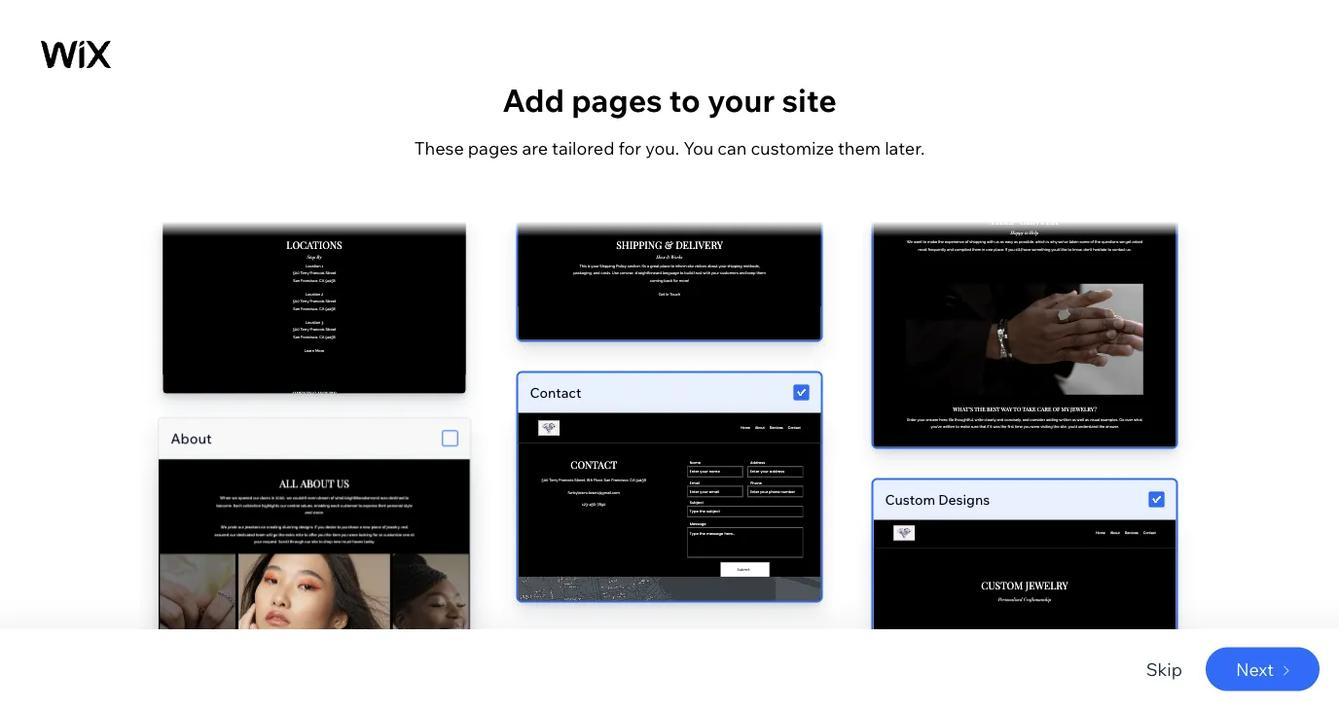 Task type: locate. For each thing, give the bounding box(es) containing it.
next
[[1236, 659, 1275, 681]]

custom
[[886, 491, 936, 508]]

can
[[718, 137, 747, 159]]

customize
[[751, 137, 834, 159]]

to
[[670, 80, 701, 119]]

0 vertical spatial pages
[[572, 80, 663, 119]]

pages up "for"
[[572, 80, 663, 119]]

preparing
[[409, 295, 557, 334]]

add
[[503, 80, 565, 119]]

your up can
[[708, 80, 775, 119]]

design...
[[804, 295, 930, 334]]

later.
[[885, 137, 925, 159]]

preparing your homepage design...
[[409, 295, 930, 334]]

add pages to your site
[[503, 80, 837, 119]]

your up contact
[[564, 295, 631, 334]]

1 vertical spatial pages
[[468, 137, 518, 159]]

0 vertical spatial your
[[708, 80, 775, 119]]

1 horizontal spatial pages
[[572, 80, 663, 119]]

them
[[838, 137, 881, 159]]

1 horizontal spatial your
[[708, 80, 775, 119]]

1 vertical spatial your
[[564, 295, 631, 334]]

homepage
[[638, 295, 797, 334]]

your
[[708, 80, 775, 119], [564, 295, 631, 334]]

designs
[[939, 491, 990, 508]]

pages left are
[[468, 137, 518, 159]]

you
[[684, 137, 714, 159]]

for
[[619, 137, 642, 159]]

0 horizontal spatial pages
[[468, 137, 518, 159]]

home
[[74, 57, 112, 74]]

pages
[[572, 80, 663, 119], [468, 137, 518, 159]]



Task type: describe. For each thing, give the bounding box(es) containing it.
these pages are tailored for you. you can customize them later.
[[415, 137, 925, 159]]

you.
[[646, 137, 680, 159]]

tailored
[[552, 137, 615, 159]]

about
[[172, 432, 213, 449]]

0 horizontal spatial your
[[564, 295, 631, 334]]

pages for are
[[468, 137, 518, 159]]

site
[[782, 80, 837, 119]]

pages for to
[[572, 80, 663, 119]]

these
[[415, 137, 464, 159]]

are
[[522, 137, 548, 159]]

skip
[[1147, 659, 1183, 681]]

custom designs
[[886, 491, 990, 508]]

contact
[[530, 384, 582, 401]]



Task type: vqa. For each thing, say whether or not it's contained in the screenshot.
Order's Order
no



